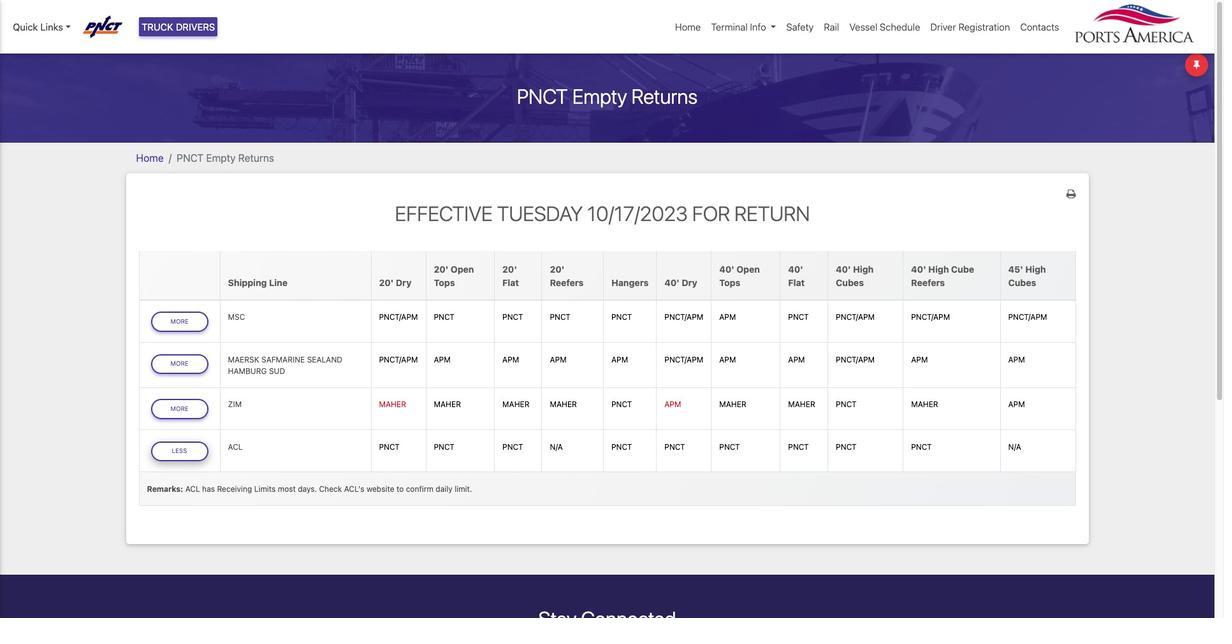 Task type: locate. For each thing, give the bounding box(es) containing it.
1 horizontal spatial home link
[[670, 15, 706, 39]]

tuesday
[[497, 201, 583, 225]]

0 vertical spatial acl
[[228, 442, 243, 452]]

20' inside 20' reefers
[[550, 264, 564, 274]]

flat left 20' reefers
[[502, 277, 519, 288]]

1 high from the left
[[853, 264, 874, 274]]

tops for 20'
[[434, 277, 455, 288]]

40' down for
[[719, 264, 734, 274]]

40' for 40' high cube reefers
[[911, 264, 926, 274]]

0 horizontal spatial home link
[[136, 152, 164, 164]]

0 horizontal spatial returns
[[238, 152, 274, 164]]

20' flat
[[502, 264, 519, 288]]

2 more button from the top
[[151, 354, 208, 374]]

1 horizontal spatial high
[[928, 264, 949, 274]]

tops
[[434, 277, 455, 288], [719, 277, 740, 288]]

check
[[319, 485, 342, 494]]

2 high from the left
[[928, 264, 949, 274]]

1 horizontal spatial home
[[675, 21, 701, 32]]

acl left has
[[185, 485, 200, 494]]

open left 40' flat
[[736, 264, 760, 274]]

0 horizontal spatial home
[[136, 152, 164, 164]]

1 vertical spatial pnct empty returns
[[177, 152, 274, 164]]

1 vertical spatial more button
[[151, 354, 208, 374]]

1 vertical spatial empty
[[206, 152, 236, 164]]

less
[[172, 448, 187, 455]]

open inside 20' open tops
[[451, 264, 474, 274]]

high inside 40' high cubes
[[853, 264, 874, 274]]

20'
[[434, 264, 448, 274], [502, 264, 517, 274], [550, 264, 564, 274], [379, 277, 394, 288]]

40' for 40' open tops
[[719, 264, 734, 274]]

1 flat from the left
[[502, 277, 519, 288]]

dry for 20' dry
[[396, 277, 411, 288]]

0 horizontal spatial cubes
[[836, 277, 864, 288]]

maher
[[379, 400, 406, 409], [434, 400, 461, 409], [502, 400, 529, 409], [550, 400, 577, 409], [719, 400, 746, 409], [788, 400, 815, 409], [911, 400, 938, 409]]

3 high from the left
[[1025, 264, 1046, 274]]

more button
[[151, 312, 208, 332], [151, 354, 208, 374], [151, 399, 208, 419]]

home link
[[670, 15, 706, 39], [136, 152, 164, 164]]

2 vertical spatial more button
[[151, 399, 208, 419]]

0 vertical spatial empty
[[572, 84, 627, 108]]

pnct
[[517, 84, 568, 108], [177, 152, 203, 164], [434, 312, 455, 322], [502, 312, 523, 322], [550, 312, 571, 322], [611, 312, 632, 322], [788, 312, 809, 322], [611, 400, 632, 409], [836, 400, 857, 409], [379, 442, 400, 452], [434, 442, 455, 452], [502, 442, 523, 452], [611, 442, 632, 452], [664, 442, 685, 452], [719, 442, 740, 452], [788, 442, 809, 452], [836, 442, 857, 452], [911, 442, 932, 452]]

website
[[366, 485, 394, 494]]

1 horizontal spatial flat
[[788, 277, 805, 288]]

pnct empty returns
[[517, 84, 698, 108], [177, 152, 274, 164]]

2 tops from the left
[[719, 277, 740, 288]]

tops inside 20' open tops
[[434, 277, 455, 288]]

open
[[451, 264, 474, 274], [736, 264, 760, 274]]

40' flat
[[788, 264, 805, 288]]

1 dry from the left
[[396, 277, 411, 288]]

20' inside 20' open tops
[[434, 264, 448, 274]]

40' for 40' high cubes
[[836, 264, 851, 274]]

1 vertical spatial home
[[136, 152, 164, 164]]

7 maher from the left
[[911, 400, 938, 409]]

2 maher from the left
[[434, 400, 461, 409]]

1 open from the left
[[451, 264, 474, 274]]

0 horizontal spatial n/a
[[550, 442, 563, 452]]

1 vertical spatial more
[[170, 360, 188, 367]]

40' inside 40' open tops
[[719, 264, 734, 274]]

remarks: acl has receiving limits most days.  check acl's website to confirm daily limit.
[[147, 485, 472, 494]]

2 open from the left
[[736, 264, 760, 274]]

rail
[[824, 21, 839, 32]]

0 horizontal spatial tops
[[434, 277, 455, 288]]

zim
[[228, 400, 242, 409]]

0 horizontal spatial acl
[[185, 485, 200, 494]]

0 vertical spatial returns
[[631, 84, 698, 108]]

1 tops from the left
[[434, 277, 455, 288]]

40'
[[719, 264, 734, 274], [788, 264, 803, 274], [836, 264, 851, 274], [911, 264, 926, 274], [664, 277, 679, 288]]

40' left cube
[[911, 264, 926, 274]]

effective tuesday 10/17/2023 for return
[[395, 201, 810, 225]]

open left 20' flat
[[451, 264, 474, 274]]

20' reefers
[[550, 264, 584, 288]]

cubes for 45'
[[1008, 277, 1036, 288]]

20' for 20' reefers
[[550, 264, 564, 274]]

for
[[692, 201, 730, 225]]

tops right 20' dry
[[434, 277, 455, 288]]

shipping line
[[228, 277, 288, 288]]

drivers
[[176, 21, 215, 32]]

shipping
[[228, 277, 267, 288]]

1 horizontal spatial n/a
[[1008, 442, 1021, 452]]

cubes inside 40' high cubes
[[836, 277, 864, 288]]

limits
[[254, 485, 276, 494]]

1 horizontal spatial acl
[[228, 442, 243, 452]]

daily
[[436, 485, 452, 494]]

40' right 40' open tops
[[788, 264, 803, 274]]

more
[[170, 318, 188, 325], [170, 360, 188, 367], [170, 405, 188, 412]]

safmarine
[[261, 355, 305, 364]]

1 more from the top
[[170, 318, 188, 325]]

dry left 20' open tops at the left top
[[396, 277, 411, 288]]

more button for maersk safmarine sealand hamburg sud
[[151, 354, 208, 374]]

40' inside 40' high cube reefers
[[911, 264, 926, 274]]

2 n/a from the left
[[1008, 442, 1021, 452]]

high inside 45' high cubes
[[1025, 264, 1046, 274]]

0 vertical spatial more
[[170, 318, 188, 325]]

home
[[675, 21, 701, 32], [136, 152, 164, 164]]

1 vertical spatial home link
[[136, 152, 164, 164]]

terminal
[[711, 21, 748, 32]]

1 horizontal spatial open
[[736, 264, 760, 274]]

cubes down 45'
[[1008, 277, 1036, 288]]

1 horizontal spatial reefers
[[911, 277, 945, 288]]

quick
[[13, 21, 38, 32]]

0 horizontal spatial flat
[[502, 277, 519, 288]]

2 flat from the left
[[788, 277, 805, 288]]

maersk safmarine sealand hamburg sud
[[228, 355, 342, 376]]

flat for 20' flat
[[502, 277, 519, 288]]

vessel schedule link
[[844, 15, 925, 39]]

1 horizontal spatial pnct empty returns
[[517, 84, 698, 108]]

info
[[750, 21, 766, 32]]

tops right the 40' dry
[[719, 277, 740, 288]]

acl down zim
[[228, 442, 243, 452]]

returns
[[631, 84, 698, 108], [238, 152, 274, 164]]

1 horizontal spatial tops
[[719, 277, 740, 288]]

cubes right 40' flat
[[836, 277, 864, 288]]

contacts
[[1020, 21, 1059, 32]]

open inside 40' open tops
[[736, 264, 760, 274]]

0 horizontal spatial reefers
[[550, 277, 584, 288]]

n/a
[[550, 442, 563, 452], [1008, 442, 1021, 452]]

print image
[[1066, 188, 1076, 199]]

dry
[[396, 277, 411, 288], [682, 277, 697, 288]]

40' right hangers
[[664, 277, 679, 288]]

0 vertical spatial home
[[675, 21, 701, 32]]

3 more from the top
[[170, 405, 188, 412]]

2 more from the top
[[170, 360, 188, 367]]

1 cubes from the left
[[836, 277, 864, 288]]

1 horizontal spatial cubes
[[1008, 277, 1036, 288]]

high inside 40' high cube reefers
[[928, 264, 949, 274]]

flat
[[502, 277, 519, 288], [788, 277, 805, 288]]

less button
[[151, 442, 208, 462]]

acl
[[228, 442, 243, 452], [185, 485, 200, 494]]

20' inside 20' flat
[[502, 264, 517, 274]]

contacts link
[[1015, 15, 1064, 39]]

1 horizontal spatial returns
[[631, 84, 698, 108]]

2 cubes from the left
[[1008, 277, 1036, 288]]

20' open tops
[[434, 264, 474, 288]]

pnct/apm
[[379, 312, 418, 322], [664, 312, 703, 322], [836, 312, 875, 322], [911, 312, 950, 322], [1008, 312, 1047, 322], [379, 355, 418, 364], [664, 355, 703, 364], [836, 355, 875, 364]]

3 more button from the top
[[151, 399, 208, 419]]

apm
[[719, 312, 736, 322], [434, 355, 451, 364], [502, 355, 519, 364], [550, 355, 567, 364], [611, 355, 628, 364], [719, 355, 736, 364], [788, 355, 805, 364], [911, 355, 928, 364], [1008, 355, 1025, 364], [664, 400, 681, 409], [1008, 400, 1025, 409]]

tops inside 40' open tops
[[719, 277, 740, 288]]

40' high cubes
[[836, 264, 874, 288]]

0 horizontal spatial high
[[853, 264, 874, 274]]

remarks:
[[147, 485, 183, 494]]

0 vertical spatial more button
[[151, 312, 208, 332]]

2 reefers from the left
[[911, 277, 945, 288]]

cubes inside 45' high cubes
[[1008, 277, 1036, 288]]

40' right 40' flat
[[836, 264, 851, 274]]

4 maher from the left
[[550, 400, 577, 409]]

truck drivers
[[142, 21, 215, 32]]

truck drivers link
[[139, 17, 218, 37]]

reefers
[[550, 277, 584, 288], [911, 277, 945, 288]]

1 horizontal spatial dry
[[682, 277, 697, 288]]

40' for 40' dry
[[664, 277, 679, 288]]

40' inside 40' flat
[[788, 264, 803, 274]]

schedule
[[880, 21, 920, 32]]

most
[[278, 485, 296, 494]]

2 vertical spatial more
[[170, 405, 188, 412]]

2 horizontal spatial high
[[1025, 264, 1046, 274]]

40' inside 40' high cubes
[[836, 264, 851, 274]]

hangers
[[611, 277, 649, 288]]

truck
[[142, 21, 173, 32]]

line
[[269, 277, 288, 288]]

more button for zim
[[151, 399, 208, 419]]

terminal info
[[711, 21, 766, 32]]

2 dry from the left
[[682, 277, 697, 288]]

cubes
[[836, 277, 864, 288], [1008, 277, 1036, 288]]

msc
[[228, 312, 245, 322]]

1 more button from the top
[[151, 312, 208, 332]]

high
[[853, 264, 874, 274], [928, 264, 949, 274], [1025, 264, 1046, 274]]

sud
[[269, 366, 285, 376]]

empty
[[572, 84, 627, 108], [206, 152, 236, 164]]

flat right 40' open tops
[[788, 277, 805, 288]]

0 horizontal spatial dry
[[396, 277, 411, 288]]

0 horizontal spatial open
[[451, 264, 474, 274]]

0 vertical spatial home link
[[670, 15, 706, 39]]

dry left 40' open tops
[[682, 277, 697, 288]]

40' open tops
[[719, 264, 760, 288]]

to
[[396, 485, 404, 494]]



Task type: describe. For each thing, give the bounding box(es) containing it.
40' high cube reefers
[[911, 264, 974, 288]]

3 maher from the left
[[502, 400, 529, 409]]

driver
[[930, 21, 956, 32]]

hamburg
[[228, 366, 267, 376]]

has
[[202, 485, 215, 494]]

0 vertical spatial pnct empty returns
[[517, 84, 698, 108]]

more for maersk safmarine sealand hamburg sud
[[170, 360, 188, 367]]

tops for 40'
[[719, 277, 740, 288]]

10/17/2023
[[587, 201, 688, 225]]

quick links
[[13, 21, 63, 32]]

1 reefers from the left
[[550, 277, 584, 288]]

limit.
[[455, 485, 472, 494]]

1 maher from the left
[[379, 400, 406, 409]]

acl's
[[344, 485, 364, 494]]

effective
[[395, 201, 493, 225]]

vessel schedule
[[849, 21, 920, 32]]

1 horizontal spatial empty
[[572, 84, 627, 108]]

more button for msc
[[151, 312, 208, 332]]

cube
[[951, 264, 974, 274]]

safety link
[[781, 15, 819, 39]]

reefers inside 40' high cube reefers
[[911, 277, 945, 288]]

high for 40' high cubes
[[853, 264, 874, 274]]

return
[[734, 201, 810, 225]]

20' for 20' flat
[[502, 264, 517, 274]]

links
[[40, 21, 63, 32]]

more for msc
[[170, 318, 188, 325]]

0 horizontal spatial empty
[[206, 152, 236, 164]]

quick links link
[[13, 20, 71, 34]]

rail link
[[819, 15, 844, 39]]

driver registration link
[[925, 15, 1015, 39]]

driver registration
[[930, 21, 1010, 32]]

high for 45' high cubes
[[1025, 264, 1046, 274]]

40' for 40' flat
[[788, 264, 803, 274]]

5 maher from the left
[[719, 400, 746, 409]]

terminal info link
[[706, 15, 781, 39]]

20' dry
[[379, 277, 411, 288]]

20' for 20' dry
[[379, 277, 394, 288]]

registration
[[958, 21, 1010, 32]]

days.
[[298, 485, 317, 494]]

1 n/a from the left
[[550, 442, 563, 452]]

high for 40' high cube reefers
[[928, 264, 949, 274]]

sealand
[[307, 355, 342, 364]]

1 vertical spatial acl
[[185, 485, 200, 494]]

receiving
[[217, 485, 252, 494]]

45'
[[1008, 264, 1023, 274]]

40' dry
[[664, 277, 697, 288]]

dry for 40' dry
[[682, 277, 697, 288]]

cubes for 40'
[[836, 277, 864, 288]]

20' for 20' open tops
[[434, 264, 448, 274]]

45' high cubes
[[1008, 264, 1046, 288]]

0 horizontal spatial pnct empty returns
[[177, 152, 274, 164]]

6 maher from the left
[[788, 400, 815, 409]]

open for 40' open tops
[[736, 264, 760, 274]]

more for zim
[[170, 405, 188, 412]]

safety
[[786, 21, 814, 32]]

open for 20' open tops
[[451, 264, 474, 274]]

flat for 40' flat
[[788, 277, 805, 288]]

1 vertical spatial returns
[[238, 152, 274, 164]]

maersk
[[228, 355, 259, 364]]

confirm
[[406, 485, 433, 494]]

vessel
[[849, 21, 877, 32]]



Task type: vqa. For each thing, say whether or not it's contained in the screenshot.
2050.
no



